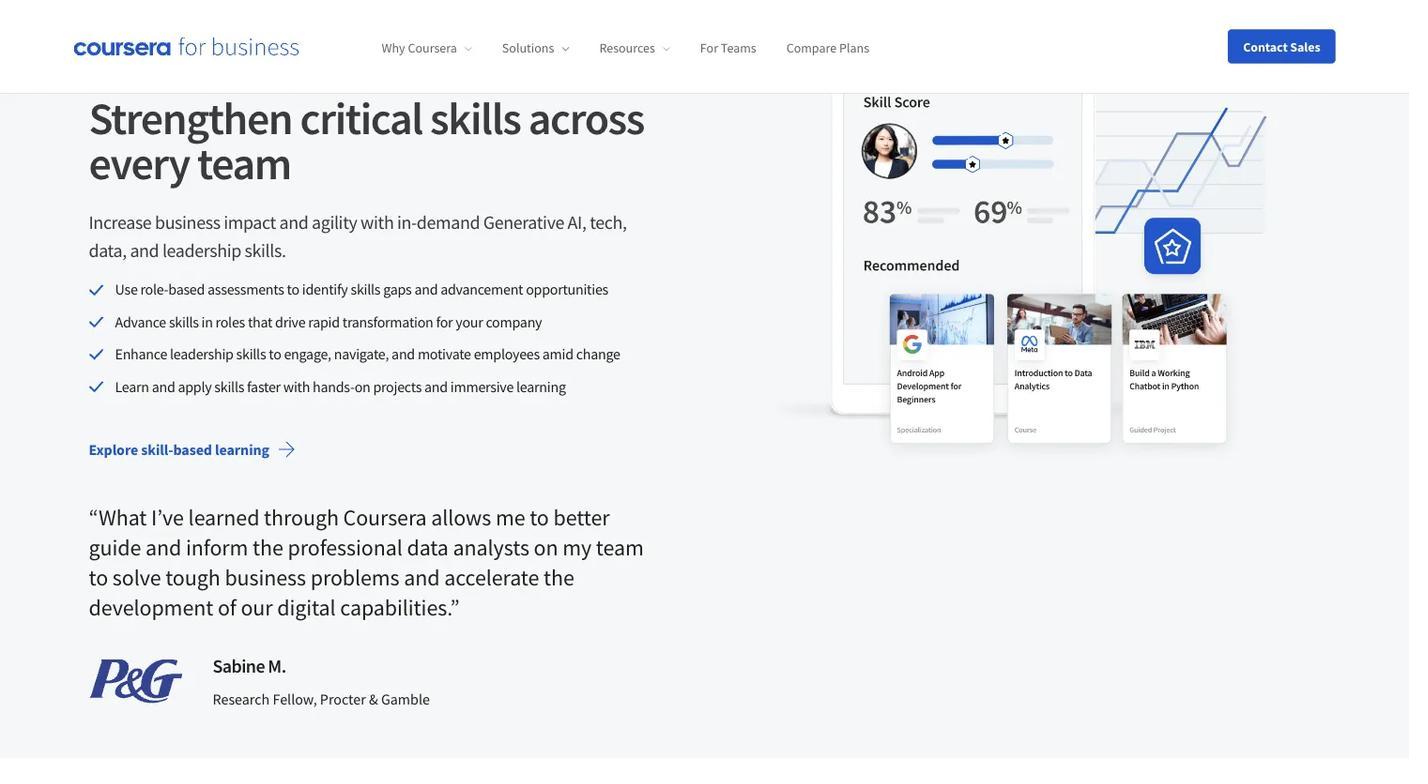 Task type: describe. For each thing, give the bounding box(es) containing it.
and right gaps
[[415, 280, 438, 299]]

that
[[248, 313, 273, 332]]

coursera inside what i've learned through coursera allows me to better guide and inform the professional data analysts on my team to solve tough business problems and accelerate the development of our digital capabilities.
[[343, 504, 427, 532]]

sales
[[1291, 38, 1321, 55]]

why
[[382, 40, 405, 57]]

faster
[[247, 377, 281, 396]]

motivate
[[418, 345, 471, 364]]

apply
[[178, 377, 212, 396]]

our
[[241, 594, 273, 622]]

explore
[[89, 441, 138, 459]]

and down motivate
[[425, 377, 448, 396]]

learn and apply skills faster with hands-on projects and immersive learning
[[115, 377, 566, 396]]

through
[[264, 504, 339, 532]]

roles
[[216, 313, 245, 332]]

skills left gaps
[[351, 280, 381, 299]]

projects
[[373, 377, 422, 396]]

skills.
[[245, 239, 286, 262]]

enhance leadership skills to engage, navigate, and motivate employees amid change
[[115, 345, 621, 364]]

assessments
[[208, 280, 284, 299]]

based for skill-
[[173, 441, 212, 459]]

agility
[[312, 210, 357, 234]]

resources
[[600, 40, 655, 57]]

capabilities.
[[340, 594, 450, 622]]

for teams link
[[701, 40, 757, 57]]

sabine
[[213, 655, 265, 679]]

professional
[[288, 534, 403, 562]]

on inside what i've learned through coursera allows me to better guide and inform the professional data analysts on my team to solve tough business problems and accelerate the development of our digital capabilities.
[[534, 534, 558, 562]]

rapid
[[308, 313, 340, 332]]

0 vertical spatial on
[[355, 377, 371, 396]]

immersive
[[451, 377, 514, 396]]

for
[[701, 40, 719, 57]]

plans
[[840, 40, 870, 57]]

tough
[[165, 564, 220, 592]]

skills inside strengthen critical skills  across every team
[[430, 90, 521, 146]]

0 vertical spatial business
[[155, 210, 220, 234]]

digital
[[277, 594, 336, 622]]

strengthen
[[89, 90, 292, 146]]

transformation
[[343, 313, 434, 332]]

what
[[99, 504, 147, 532]]

strengthen critical skills  across every team
[[89, 90, 644, 191]]

amid
[[543, 345, 574, 364]]

identify
[[302, 280, 348, 299]]

engage,
[[284, 345, 331, 364]]

data,
[[89, 239, 127, 262]]

and up skills.
[[279, 210, 308, 234]]

learned
[[188, 504, 260, 532]]

your
[[456, 313, 483, 332]]

guide
[[89, 534, 141, 562]]

to right me
[[530, 504, 549, 532]]

across
[[528, 90, 644, 146]]

learn
[[115, 377, 149, 396]]

change
[[576, 345, 621, 364]]

contact sales button
[[1229, 30, 1336, 63]]

leadership inside , tech, data, and leadership skills.
[[162, 239, 241, 262]]

solve
[[113, 564, 161, 592]]

allows
[[431, 504, 491, 532]]

opportunities
[[526, 280, 609, 299]]

increase business impact and agility with in-demand generative ai
[[89, 210, 582, 234]]

demand
[[417, 210, 480, 234]]

explore skill-based learning link
[[74, 428, 311, 473]]

0 vertical spatial coursera
[[408, 40, 457, 57]]

impact
[[224, 210, 276, 234]]

tech,
[[590, 210, 627, 234]]

and inside , tech, data, and leadership skills.
[[130, 239, 159, 262]]

compare
[[787, 40, 837, 57]]

p&g logo image
[[89, 660, 183, 704]]

fellow,
[[273, 691, 317, 709]]

contact sales
[[1244, 38, 1321, 55]]

advance skills in roles that drive rapid transformation for your company
[[115, 313, 542, 332]]

and down i've
[[146, 534, 181, 562]]

to down the guide
[[89, 564, 108, 592]]

resources link
[[600, 40, 670, 57]]

hands-
[[313, 377, 355, 396]]



Task type: vqa. For each thing, say whether or not it's contained in the screenshot.
companies inside Get discovered by recruiters using Coursera Hiring Solutions Coursera has partnered with industry-leading companies looking to fill open entry-level positions.
no



Task type: locate. For each thing, give the bounding box(es) containing it.
on left "my"
[[534, 534, 558, 562]]

1 horizontal spatial learning
[[517, 377, 566, 396]]

every
[[89, 135, 190, 191]]

0 vertical spatial learning
[[517, 377, 566, 396]]

increase
[[89, 210, 152, 234]]

coursera
[[408, 40, 457, 57], [343, 504, 427, 532]]

for
[[436, 313, 453, 332]]

skill-
[[141, 441, 173, 459]]

skills left faster
[[214, 377, 244, 396]]

skills
[[430, 90, 521, 146], [351, 280, 381, 299], [169, 313, 199, 332], [236, 345, 266, 364], [214, 377, 244, 396]]

critical
[[300, 90, 423, 146]]

to left engage,
[[269, 345, 281, 364]]

why coursera link
[[382, 40, 472, 57]]

learning
[[517, 377, 566, 396], [215, 441, 270, 459]]

generative
[[484, 210, 565, 234]]

team right "my"
[[596, 534, 644, 562]]

business
[[155, 210, 220, 234], [225, 564, 306, 592]]

1 vertical spatial coursera
[[343, 504, 427, 532]]

learning inside explore skill-based learning link
[[215, 441, 270, 459]]

generative ai link
[[484, 210, 582, 234]]

for teams
[[701, 40, 757, 57]]

0 horizontal spatial the
[[253, 534, 283, 562]]

business left impact on the top left
[[155, 210, 220, 234]]

leadership down impact on the top left
[[162, 239, 241, 262]]

skills left in
[[169, 313, 199, 332]]

solutions link
[[502, 40, 570, 57]]

and
[[279, 210, 308, 234], [130, 239, 159, 262], [415, 280, 438, 299], [392, 345, 415, 364], [152, 377, 175, 396], [425, 377, 448, 396], [146, 534, 181, 562], [404, 564, 440, 592]]

on
[[355, 377, 371, 396], [534, 534, 558, 562]]

coursera right why
[[408, 40, 457, 57]]

use role-based assessments to identify skills gaps and advancement opportunities
[[115, 280, 609, 299]]

leadership
[[162, 239, 241, 262], [170, 345, 234, 364]]

leadership down in
[[170, 345, 234, 364]]

development
[[89, 594, 213, 622]]

1 horizontal spatial the
[[544, 564, 575, 592]]

and left apply
[[152, 377, 175, 396]]

drive
[[275, 313, 306, 332]]

and down data
[[404, 564, 440, 592]]

advancement
[[441, 280, 523, 299]]

based down apply
[[173, 441, 212, 459]]

0 horizontal spatial team
[[197, 135, 291, 191]]

0 horizontal spatial business
[[155, 210, 220, 234]]

1 vertical spatial business
[[225, 564, 306, 592]]

employees
[[157, 47, 248, 71]]

learning down faster
[[215, 441, 270, 459]]

ai
[[568, 210, 582, 234]]

research
[[213, 691, 270, 709]]

based
[[168, 280, 205, 299], [173, 441, 212, 459]]

with for hands-
[[283, 377, 310, 396]]

compare plans
[[787, 40, 870, 57]]

advance
[[115, 313, 166, 332]]

upskill
[[89, 47, 153, 71]]

team inside what i've learned through coursera allows me to better guide and inform the professional data analysts on my team to solve tough business problems and accelerate the development of our digital capabilities.
[[596, 534, 644, 562]]

contact
[[1244, 38, 1288, 55]]

in-
[[397, 210, 417, 234]]

gaps
[[383, 280, 412, 299]]

research fellow, procter & gamble
[[213, 691, 430, 709]]

company
[[486, 313, 542, 332]]

0 vertical spatial leadership
[[162, 239, 241, 262]]

what i've learned through coursera allows me to better guide and inform the professional data analysts on my team to solve tough business problems and accelerate the development of our digital capabilities.
[[89, 504, 644, 622]]

1 horizontal spatial on
[[534, 534, 558, 562]]

teams
[[721, 40, 757, 57]]

the
[[253, 534, 283, 562], [544, 564, 575, 592]]

and up projects
[[392, 345, 415, 364]]

team inside strengthen critical skills  across every team
[[197, 135, 291, 191]]

1 vertical spatial the
[[544, 564, 575, 592]]

team
[[197, 135, 291, 191], [596, 534, 644, 562]]

role-
[[140, 280, 168, 299]]

with
[[361, 210, 394, 234], [283, 377, 310, 396]]

employees
[[474, 345, 540, 364]]

1 vertical spatial with
[[283, 377, 310, 396]]

,
[[582, 210, 587, 234]]

to
[[287, 280, 300, 299], [269, 345, 281, 364], [530, 504, 549, 532], [89, 564, 108, 592]]

1 vertical spatial on
[[534, 534, 558, 562]]

i've
[[151, 504, 184, 532]]

coursera up professional
[[343, 504, 427, 532]]

1 vertical spatial based
[[173, 441, 212, 459]]

navigate,
[[334, 345, 389, 364]]

problems
[[311, 564, 400, 592]]

&
[[369, 691, 378, 709]]

0 vertical spatial based
[[168, 280, 205, 299]]

procter
[[320, 691, 366, 709]]

upskill employees
[[89, 47, 248, 71]]

skills down that
[[236, 345, 266, 364]]

0 horizontal spatial learning
[[215, 441, 270, 459]]

coursera for business image
[[74, 37, 299, 56]]

m.
[[268, 655, 286, 679]]

1 horizontal spatial with
[[361, 210, 394, 234]]

illustration of the coursera skills-first platform image
[[765, 45, 1321, 465]]

the down "my"
[[544, 564, 575, 592]]

data
[[407, 534, 449, 562]]

skills down why coursera link
[[430, 90, 521, 146]]

analysts
[[453, 534, 530, 562]]

accelerate
[[444, 564, 539, 592]]

business inside what i've learned through coursera allows me to better guide and inform the professional data analysts on my team to solve tough business problems and accelerate the development of our digital capabilities.
[[225, 564, 306, 592]]

me
[[496, 504, 526, 532]]

team up impact on the top left
[[197, 135, 291, 191]]

0 horizontal spatial with
[[283, 377, 310, 396]]

with for in-
[[361, 210, 394, 234]]

and right data, at the top left of the page
[[130, 239, 159, 262]]

with left in-
[[361, 210, 394, 234]]

business up our
[[225, 564, 306, 592]]

use
[[115, 280, 138, 299]]

in
[[202, 313, 213, 332]]

the down through
[[253, 534, 283, 562]]

1 horizontal spatial business
[[225, 564, 306, 592]]

sabine m.
[[213, 655, 286, 679]]

1 vertical spatial leadership
[[170, 345, 234, 364]]

based up in
[[168, 280, 205, 299]]

0 vertical spatial the
[[253, 534, 283, 562]]

better
[[554, 504, 610, 532]]

0 vertical spatial with
[[361, 210, 394, 234]]

enhance
[[115, 345, 167, 364]]

0 horizontal spatial on
[[355, 377, 371, 396]]

1 vertical spatial learning
[[215, 441, 270, 459]]

with right faster
[[283, 377, 310, 396]]

of
[[218, 594, 236, 622]]

explore skill-based learning
[[89, 441, 270, 459]]

based for role-
[[168, 280, 205, 299]]

why coursera
[[382, 40, 457, 57]]

gamble
[[381, 691, 430, 709]]

to left the identify
[[287, 280, 300, 299]]

1 horizontal spatial team
[[596, 534, 644, 562]]

inform
[[186, 534, 248, 562]]

my
[[563, 534, 592, 562]]

learning down amid
[[517, 377, 566, 396]]

0 vertical spatial team
[[197, 135, 291, 191]]

1 vertical spatial team
[[596, 534, 644, 562]]

, tech, data, and leadership skills.
[[89, 210, 627, 262]]

on down navigate,
[[355, 377, 371, 396]]



